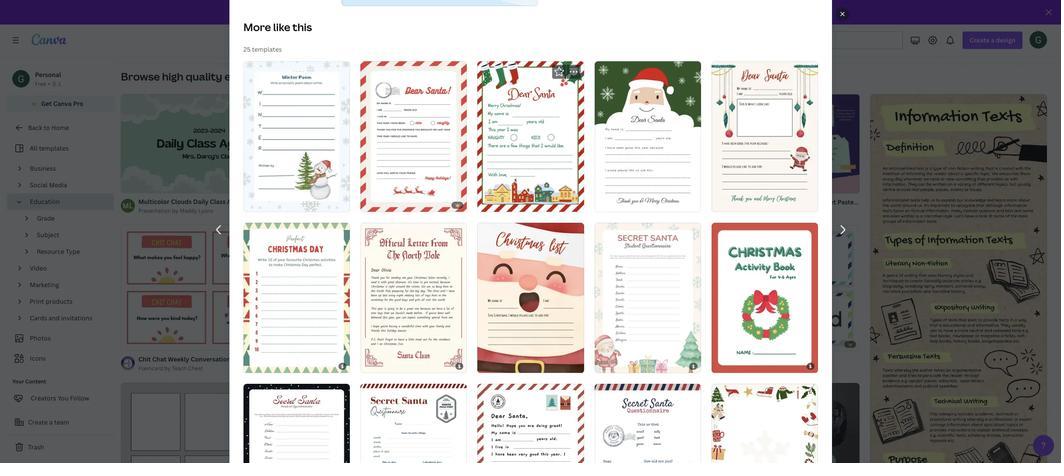 Task type: locate. For each thing, give the bounding box(es) containing it.
poster down the "periods"
[[326, 359, 342, 366]]

daily
[[193, 198, 209, 206]]

templates for 25 templates
[[252, 45, 282, 53]]

free
[[35, 80, 46, 88]]

pro up back to home link
[[73, 99, 83, 108]]

by inside chit chat weekly conversation starter flashcards flashcard by teach cheat
[[164, 365, 171, 372]]

1 horizontal spatial pro
[[462, 8, 473, 16]]

1 vertical spatial canva
[[53, 99, 72, 108]]

style right 'green'
[[907, 198, 922, 207]]

in inside classroom time capsule whiteboard in violet pastel pink mint green style whiteboard by canva creative studio
[[812, 198, 817, 207]]

1 horizontal spatial whiteboard
[[775, 198, 810, 207]]

business link
[[26, 160, 109, 177]]

cheat
[[188, 365, 203, 372]]

grade button
[[33, 210, 109, 227]]

resource type
[[37, 248, 80, 256]]

poster
[[441, 349, 460, 357], [326, 359, 342, 366]]

white red letter to santa worksheet image
[[478, 384, 584, 464]]

0 horizontal spatial flashcards
[[255, 355, 287, 364]]

3 $ from the left
[[692, 364, 695, 370]]

creators
[[31, 394, 56, 403]]

1 vertical spatial pro
[[73, 99, 83, 108]]

in up daydream
[[350, 349, 356, 357]]

periods in american literature english poster series in brown vintage scrapbook style link
[[326, 348, 582, 358]]

0 vertical spatial whiteboard
[[775, 198, 810, 207]]

1 horizontal spatial 1
[[718, 363, 720, 370]]

flashcard inside the postcard sight words flashcards flashcard by spx creatives
[[701, 365, 725, 373]]

flashcard inside chit chat weekly conversation starter flashcards flashcard by teach cheat
[[138, 365, 163, 372]]

templates inside all templates link
[[39, 144, 69, 152]]

whiteboard down classroom
[[701, 208, 731, 215]]

1 inside 1 of 10 link
[[718, 363, 720, 370]]

type
[[66, 248, 80, 256]]

1 vertical spatial templates
[[279, 69, 333, 84]]

1 vertical spatial 1
[[718, 363, 720, 370]]

canva
[[442, 8, 461, 16], [53, 99, 72, 108], [739, 208, 755, 215]]

1
[[58, 80, 61, 88], [718, 363, 720, 370]]

None search field
[[641, 32, 904, 49]]

0 horizontal spatial 1
[[58, 80, 61, 88]]

information texts in english infographic natural fluro cardboard doodle style image
[[871, 94, 1048, 464]]

maddy lyons element
[[121, 199, 135, 213]]

0 horizontal spatial poster
[[326, 359, 342, 366]]

video link
[[26, 260, 109, 277]]

1 horizontal spatial canva
[[442, 8, 461, 16]]

resource
[[37, 248, 64, 256]]

of
[[722, 363, 728, 370]]

spx
[[734, 365, 744, 373]]

by down scrapbook
[[542, 359, 548, 366]]

2 vertical spatial canva
[[739, 208, 755, 215]]

periods in american literature english poster series in brown vintage scrapbook style poster by daydream designs
[[326, 349, 582, 366]]

create a team
[[28, 418, 69, 427]]

offer.
[[581, 8, 597, 16]]

by down clouds
[[172, 207, 179, 215]]

canva inside button
[[53, 99, 72, 108]]

whiteboard by canva creative studio link
[[701, 207, 860, 216]]

4 $ from the left
[[809, 364, 812, 370]]

flashcards up the creatives
[[766, 356, 798, 364]]

1 horizontal spatial in
[[482, 349, 487, 357]]

content
[[25, 378, 46, 386]]

0 vertical spatial canva
[[442, 8, 461, 16]]

0 vertical spatial worksheet
[[662, 349, 694, 357]]

whiteboard up studio
[[775, 198, 810, 207]]

green
[[887, 198, 905, 207]]

classroom time capsule whiteboard in violet pastel pink mint green style whiteboard by canva creative studio
[[701, 198, 922, 215]]

red green fun christmas activity book for kids image
[[712, 223, 818, 373]]

red & cream watercolor christmas wish list santa letter image
[[478, 223, 584, 373]]

0 horizontal spatial whiteboard
[[701, 208, 731, 215]]

1 vertical spatial whiteboard
[[701, 208, 731, 215]]

canva down "time"
[[739, 208, 755, 215]]

flashcard down postcard
[[701, 365, 725, 373]]

1 vertical spatial style
[[567, 349, 582, 357]]

1 $ from the left
[[341, 364, 344, 370]]

canva right off on the top
[[442, 8, 461, 16]]

capsule
[[750, 198, 774, 207]]

worksheet down light
[[513, 359, 540, 366]]

print products link
[[26, 294, 109, 310]]

sight
[[729, 356, 744, 364]]

cause and effect graphic organizer planning whiteboard in yellow green simple colorful style image
[[496, 376, 673, 464]]

future skills image
[[837, 0, 1048, 56]]

by down the "periods"
[[344, 359, 350, 366]]

1 left 'of'
[[718, 363, 720, 370]]

light
[[513, 349, 528, 357]]

2 vertical spatial templates
[[39, 144, 69, 152]]

1 of 10 link
[[712, 223, 818, 373]]

2 horizontal spatial canva
[[739, 208, 755, 215]]

0 horizontal spatial style
[[567, 349, 582, 357]]

blue
[[530, 349, 543, 357]]

chit chat weekly conversation starter flashcards flashcard by teach cheat
[[138, 355, 287, 372]]

canva right get
[[53, 99, 72, 108]]

print products
[[30, 298, 73, 306]]

daydream
[[351, 359, 377, 366]]

poster left series
[[441, 349, 460, 357]]

series
[[462, 349, 480, 357]]

1 for 1 of 10
[[718, 363, 720, 370]]

the
[[485, 8, 496, 16]]

multicolor
[[138, 198, 170, 206]]

by down "time"
[[732, 208, 738, 215]]

1 vertical spatial worksheet
[[513, 359, 540, 366]]

teach
[[172, 365, 187, 372]]

this
[[292, 20, 312, 34]]

education
[[30, 198, 60, 206]]

starter
[[232, 355, 253, 364]]

by inside periods in american literature english poster series in brown vintage scrapbook style poster by daydream designs
[[344, 359, 350, 366]]

get canva pro button
[[7, 96, 114, 112]]

0 horizontal spatial canva
[[53, 99, 72, 108]]

2 $ from the left
[[458, 364, 461, 370]]

0 vertical spatial 1
[[58, 80, 61, 88]]

flashcard by spx creatives link
[[701, 365, 798, 374]]

0 vertical spatial style
[[907, 198, 922, 207]]

1 vertical spatial poster
[[326, 359, 342, 366]]

business
[[30, 164, 56, 173]]

by
[[172, 207, 179, 215], [732, 208, 738, 215], [344, 359, 350, 366], [542, 359, 548, 366], [164, 365, 171, 372], [727, 365, 733, 373]]

literature
[[387, 349, 417, 357]]

secret
[[579, 349, 598, 357]]

maddy lyons image
[[121, 199, 135, 213]]

lyons
[[199, 207, 213, 215]]

weekly
[[168, 355, 189, 364]]

words
[[746, 356, 765, 364]]

2 horizontal spatial in
[[812, 198, 817, 207]]

classroom time capsule whiteboard in violet pastel pink mint green style link
[[701, 198, 922, 207]]

maddy
[[180, 207, 197, 215]]

0 horizontal spatial pro
[[73, 99, 83, 108]]

0 horizontal spatial flashcard
[[138, 365, 163, 372]]

periods
[[326, 349, 348, 357]]

multicolor clouds daily class agenda template link
[[138, 197, 279, 207]]

style up nassyart
[[567, 349, 582, 357]]

flashcard down chit
[[138, 365, 163, 372]]

1 right the •
[[58, 80, 61, 88]]

nassyart
[[549, 359, 572, 366]]

1 horizontal spatial flashcards
[[766, 356, 798, 364]]

white red classic secret santa questionnaire letter image
[[360, 384, 467, 464]]

grade
[[37, 214, 55, 223]]

white blue red secret santa questionnaire letter image
[[595, 384, 701, 464]]

light blue illustrative secret santa questionnaire worksheet image
[[496, 94, 673, 344]]

0 horizontal spatial worksheet
[[513, 359, 540, 366]]

chit chat weekly conversation starter flashcards link
[[138, 355, 287, 364]]

colorful christmas illustration a4 stationary page border image
[[712, 384, 818, 464]]

worksheet left postcard
[[662, 349, 694, 357]]

illustrative
[[545, 349, 577, 357]]

you
[[58, 394, 69, 403]]

🎁
[[408, 8, 416, 16]]

in left the violet
[[812, 198, 817, 207]]

marketing link
[[26, 277, 109, 294]]

$
[[341, 364, 344, 370], [458, 364, 461, 370], [692, 364, 695, 370], [809, 364, 812, 370]]

postcard sight words flashcards flashcard by spx creatives
[[701, 356, 798, 373]]

quality
[[186, 69, 222, 84]]

more
[[243, 20, 271, 34]]

1 horizontal spatial poster
[[441, 349, 460, 357]]

1 horizontal spatial flashcard
[[701, 365, 725, 373]]

in
[[812, 198, 817, 207], [350, 349, 356, 357], [482, 349, 487, 357]]

get canva pro
[[41, 99, 83, 108]]

by left teach
[[164, 365, 171, 372]]

conversation
[[191, 355, 231, 364]]

pro left for
[[462, 8, 473, 16]]

free •
[[35, 80, 50, 88]]

$ for red and green simple favourite christmas activities list worksheet image
[[341, 364, 344, 370]]

and
[[48, 314, 60, 322]]

1 horizontal spatial style
[[907, 198, 922, 207]]

by left spx
[[727, 365, 733, 373]]

0 vertical spatial templates
[[252, 45, 282, 53]]

blue and white illustrated acrostic poem writing worksheet image
[[243, 61, 350, 212]]

red & white cute interactive christmas wish list dear santa letter image
[[595, 61, 701, 212]]

english
[[418, 349, 440, 357]]

1 of 10
[[718, 363, 735, 370]]

violet
[[819, 198, 837, 207]]

in right series
[[482, 349, 487, 357]]

flashcards right starter
[[255, 355, 287, 364]]

ml link
[[121, 199, 135, 213]]

25 templates
[[243, 45, 282, 53]]

to
[[44, 124, 50, 132]]



Task type: vqa. For each thing, say whether or not it's contained in the screenshot.
Team 1 image
no



Task type: describe. For each thing, give the bounding box(es) containing it.
green red colorful cute hand drawn christmas letter a4 image
[[478, 61, 584, 212]]

chit
[[138, 355, 151, 364]]

classroom
[[701, 198, 732, 207]]

like
[[273, 20, 290, 34]]

a
[[49, 418, 53, 427]]

3
[[511, 8, 515, 16]]

🎁 50% off canva pro for the first 3 months. limited time offer.
[[408, 8, 598, 16]]

pastel
[[838, 198, 856, 207]]

multicolor clouds daily class agenda template image
[[121, 94, 298, 194]]

style inside classroom time capsule whiteboard in violet pastel pink mint green style whiteboard by canva creative studio
[[907, 198, 922, 207]]

$ for "cream & red traditional old fashioned santa letter" image
[[458, 364, 461, 370]]

questionnaire
[[618, 349, 660, 357]]

•
[[48, 80, 50, 88]]

colorful watercolor secret santa student questionnaire worksheet image
[[595, 223, 701, 373]]

pro inside button
[[73, 99, 83, 108]]

vintage
[[509, 349, 532, 357]]

1 horizontal spatial worksheet
[[662, 349, 694, 357]]

dark gray white modern assignment group work image
[[683, 383, 860, 464]]

all templates
[[30, 144, 69, 152]]

limited
[[542, 8, 565, 16]]

red and beige modern christmas wish list kids santa letter image
[[360, 61, 467, 212]]

multicolor clouds daily class agenda template presentation by maddy lyons
[[138, 198, 279, 215]]

photos
[[30, 334, 51, 343]]

periods in american literature english poster series in brown vintage scrapbook style image
[[308, 94, 485, 345]]

red and green simple favourite christmas activities list worksheet image
[[243, 223, 350, 373]]

0 horizontal spatial in
[[350, 349, 356, 357]]

creators you follow link
[[7, 390, 114, 407]]

products
[[46, 298, 73, 306]]

light blue illustrative secret santa questionnaire worksheet link
[[513, 348, 694, 358]]

months.
[[516, 8, 541, 16]]

subject
[[37, 231, 59, 239]]

back
[[28, 124, 42, 132]]

25
[[243, 45, 250, 53]]

back to home
[[28, 124, 69, 132]]

get
[[41, 99, 52, 108]]

1 for 1
[[58, 80, 61, 88]]

creative
[[756, 208, 778, 215]]

by inside the postcard sight words flashcards flashcard by spx creatives
[[727, 365, 733, 373]]

scrapbook
[[533, 349, 565, 357]]

icons
[[30, 354, 46, 363]]

presentation by maddy lyons link
[[138, 207, 279, 216]]

pink geometric parent-teacher conference notes image
[[308, 377, 485, 464]]

postcard sight words flashcards image
[[683, 226, 860, 351]]

by inside classroom time capsule whiteboard in violet pastel pink mint green style whiteboard by canva creative studio
[[732, 208, 738, 215]]

postcard
[[701, 356, 727, 364]]

cream & red traditional old fashioned santa letter image
[[360, 223, 467, 373]]

print
[[30, 298, 44, 306]]

home
[[51, 124, 69, 132]]

brown
[[489, 349, 508, 357]]

for
[[474, 8, 484, 16]]

marketing
[[30, 281, 59, 289]]

green & red watercolor christmas wish list interactive dear santa letter image
[[712, 61, 818, 212]]

create
[[28, 418, 48, 427]]

0 vertical spatial poster
[[441, 349, 460, 357]]

classroom time capsule whiteboard in violet pastel pink mint green style image
[[683, 94, 860, 194]]

by inside multicolor clouds daily class agenda template presentation by maddy lyons
[[172, 207, 179, 215]]

first
[[497, 8, 510, 16]]

style inside periods in american literature english poster series in brown vintage scrapbook style poster by daydream designs
[[567, 349, 582, 357]]

light blue illustrative secret santa questionnaire worksheet worksheet by nassyart
[[513, 349, 694, 366]]

all
[[30, 144, 37, 152]]

invitations
[[61, 314, 92, 322]]

social media
[[30, 181, 67, 189]]

cards and invitations
[[30, 314, 92, 322]]

browse
[[121, 69, 160, 84]]

follow
[[70, 394, 89, 403]]

back to home link
[[7, 119, 114, 137]]

mint
[[872, 198, 886, 207]]

off
[[432, 8, 441, 16]]

time
[[734, 198, 748, 207]]

worksheet by nassyart link
[[513, 358, 673, 367]]

templates for all templates
[[39, 144, 69, 152]]

pink
[[858, 198, 871, 207]]

american
[[357, 349, 386, 357]]

flashcards inside the postcard sight words flashcards flashcard by spx creatives
[[766, 356, 798, 364]]

flashcard by teach cheat link
[[138, 364, 287, 373]]

cards and invitations link
[[26, 310, 109, 327]]

time
[[566, 8, 580, 16]]

$ for colorful watercolor secret santa student questionnaire worksheet image
[[692, 364, 695, 370]]

0 vertical spatial pro
[[462, 8, 473, 16]]

by inside light blue illustrative secret santa questionnaire worksheet worksheet by nassyart
[[542, 359, 548, 366]]

dark blue illustrative secret santa student questionnaire worksheet image
[[243, 384, 350, 464]]

subject button
[[33, 227, 109, 244]]

chit chat weekly conversation starter flashcards image
[[121, 225, 298, 351]]

blank 6 panel grid comic strip image
[[121, 383, 298, 464]]

clouds
[[171, 198, 192, 206]]

video
[[30, 264, 47, 273]]

postcard sight words flashcards link
[[701, 355, 798, 365]]

personal
[[35, 71, 61, 79]]

presentation
[[138, 207, 171, 215]]

poster by daydream designs link
[[326, 358, 485, 367]]

flashcards inside chit chat weekly conversation starter flashcards flashcard by teach cheat
[[255, 355, 287, 364]]

santa
[[600, 349, 617, 357]]

designs
[[379, 359, 398, 366]]

canva inside classroom time capsule whiteboard in violet pastel pink mint green style whiteboard by canva creative studio
[[739, 208, 755, 215]]

photos link
[[12, 330, 109, 347]]

icons link
[[12, 351, 109, 367]]

team
[[54, 418, 69, 427]]

class
[[210, 198, 226, 206]]

10
[[729, 363, 735, 370]]

cards
[[30, 314, 47, 322]]

more like this
[[243, 20, 312, 34]]

chat
[[152, 355, 166, 364]]



